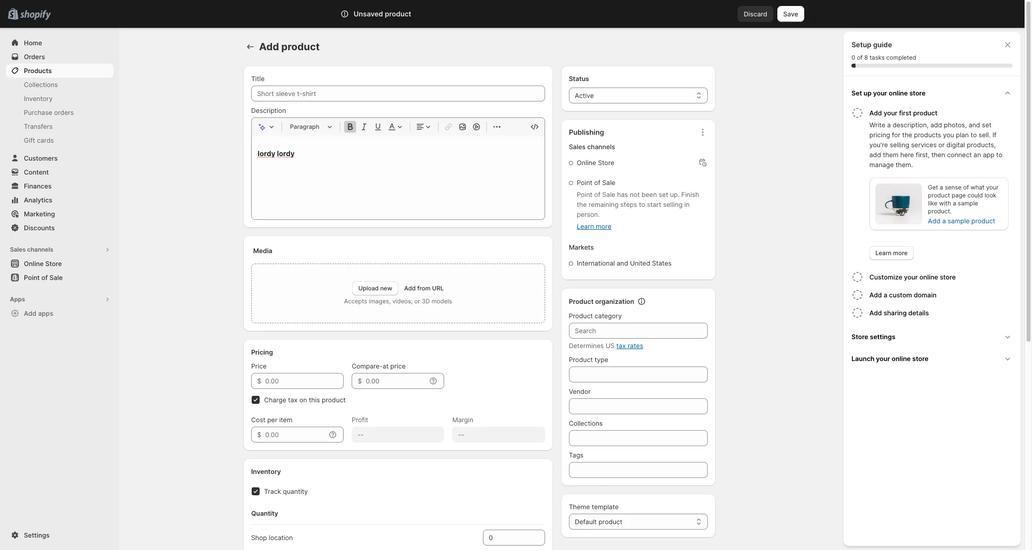 Task type: vqa. For each thing, say whether or not it's contained in the screenshot.
labels
no



Task type: describe. For each thing, give the bounding box(es) containing it.
3d
[[422, 298, 430, 305]]

of inside button
[[41, 274, 48, 282]]

store settings button
[[848, 326, 1017, 348]]

setup guide
[[852, 40, 892, 49]]

Tags text field
[[569, 462, 708, 478]]

pricing
[[870, 131, 891, 139]]

then
[[932, 151, 946, 159]]

add your first product button
[[870, 104, 1017, 120]]

a down page
[[953, 200, 957, 207]]

product for product category
[[569, 312, 593, 320]]

learn more link inside add your first product element
[[870, 246, 914, 260]]

$ for compare-at price
[[358, 377, 362, 385]]

of inside get a sense of what your product page could look like with a sample product. add a sample product
[[964, 184, 969, 191]]

products
[[24, 67, 52, 75]]

0 vertical spatial point
[[577, 179, 593, 187]]

0
[[852, 54, 856, 61]]

0 vertical spatial store
[[598, 159, 615, 167]]

a for get a sense of what your product page could look like with a sample product. add a sample product
[[940, 184, 944, 191]]

title
[[251, 75, 265, 83]]

sales inside button
[[10, 246, 26, 253]]

set for selling
[[659, 191, 669, 199]]

accepts images, videos, or 3d models
[[344, 298, 452, 305]]

charge tax on this product
[[264, 396, 346, 404]]

the for products
[[903, 131, 913, 139]]

compare-at price
[[352, 362, 406, 370]]

launch your online store button
[[848, 348, 1017, 370]]

add from url button
[[404, 285, 444, 292]]

videos,
[[393, 298, 413, 305]]

0 of 8 tasks completed
[[852, 54, 917, 61]]

quantity
[[251, 510, 278, 517]]

sale inside point of sale link
[[49, 274, 63, 282]]

customers link
[[6, 151, 113, 165]]

mark add your first product as done image
[[852, 107, 864, 119]]

upload new button
[[353, 282, 398, 296]]

default product
[[575, 518, 623, 526]]

new
[[380, 285, 392, 292]]

products link
[[6, 64, 113, 78]]

up.
[[670, 191, 680, 199]]

on
[[300, 396, 307, 404]]

orders link
[[6, 50, 113, 64]]

product type
[[569, 356, 609, 364]]

tax rates link
[[617, 342, 643, 350]]

point inside point of sale has not been set up. finish the remaining steps to start selling in person. learn more
[[577, 191, 593, 199]]

remaining
[[589, 201, 619, 208]]

default
[[575, 518, 597, 526]]

1 horizontal spatial online
[[577, 159, 596, 167]]

sell.
[[979, 131, 991, 139]]

price
[[391, 362, 406, 370]]

mark customize your online store as done image
[[852, 271, 864, 283]]

1 vertical spatial tax
[[288, 396, 298, 404]]

up
[[864, 89, 872, 97]]

products,
[[967, 141, 996, 149]]

launch your online store
[[852, 355, 929, 363]]

store inside 'link'
[[45, 260, 62, 268]]

product.
[[928, 207, 952, 215]]

Collections text field
[[569, 430, 708, 446]]

1 horizontal spatial channels
[[588, 143, 615, 151]]

price
[[251, 362, 267, 370]]

1 vertical spatial collections
[[569, 419, 603, 427]]

tags
[[569, 451, 584, 459]]

add apps
[[24, 310, 53, 317]]

page
[[952, 192, 966, 199]]

add a custom domain
[[870, 291, 937, 299]]

products
[[914, 131, 942, 139]]

0 vertical spatial to
[[971, 131, 977, 139]]

tasks
[[870, 54, 885, 61]]

online for customize your online store
[[920, 273, 939, 281]]

add a sample product button
[[922, 214, 1002, 228]]

in
[[685, 201, 690, 208]]

store for customize your online store
[[940, 273, 956, 281]]

1 horizontal spatial sales
[[569, 143, 586, 151]]

international
[[577, 259, 615, 267]]

customize your online store button
[[870, 268, 1017, 286]]

your inside get a sense of what your product page could look like with a sample product. add a sample product
[[987, 184, 999, 191]]

0 vertical spatial add
[[931, 121, 943, 129]]

mark add a custom domain as done image
[[852, 289, 864, 301]]

write
[[870, 121, 886, 129]]

cards
[[37, 136, 54, 144]]

unsaved
[[354, 9, 383, 18]]

point of sale button
[[0, 271, 119, 285]]

set
[[852, 89, 862, 97]]

Price text field
[[265, 373, 344, 389]]

determines
[[569, 342, 604, 350]]

product for product type
[[569, 356, 593, 364]]

and inside write a description, add photos, and set pricing for the products you plan to sell. if you're selling services or digital products, add them here first, then connect an app to manage them.
[[969, 121, 981, 129]]

services
[[911, 141, 937, 149]]

shopify image
[[20, 10, 51, 20]]

customize your online store
[[870, 273, 956, 281]]

sharing
[[884, 309, 907, 317]]

point of sale has not been set up. finish the remaining steps to start selling in person. learn more
[[577, 191, 699, 230]]

learn more
[[876, 249, 908, 257]]

$ for cost per item
[[257, 431, 261, 439]]

add for add your first product
[[870, 109, 882, 117]]

add for add a custom domain
[[870, 291, 882, 299]]

states
[[652, 259, 672, 267]]

search button
[[368, 6, 657, 22]]

0 vertical spatial online
[[889, 89, 908, 97]]

your inside set up your online store button
[[874, 89, 888, 97]]

0 vertical spatial sample
[[958, 200, 979, 207]]

upload
[[358, 285, 379, 292]]

get a sense of what your product page could look like with a sample product. add a sample product
[[928, 184, 999, 225]]

shop location
[[251, 534, 293, 542]]

guide
[[873, 40, 892, 49]]

description
[[251, 106, 286, 114]]

first
[[900, 109, 912, 117]]

status
[[569, 75, 589, 83]]

a for write a description, add photos, and set pricing for the products you plan to sell. if you're selling services or digital products, add them here first, then connect an app to manage them.
[[888, 121, 891, 129]]

sale inside point of sale has not been set up. finish the remaining steps to start selling in person. learn more
[[602, 191, 616, 199]]

theme
[[569, 503, 590, 511]]

rates
[[628, 342, 643, 350]]

0 vertical spatial online store
[[577, 159, 615, 167]]

online store link
[[6, 257, 113, 271]]

quantity
[[283, 488, 308, 496]]

steps
[[621, 201, 637, 208]]

them
[[883, 151, 899, 159]]

0 vertical spatial sale
[[602, 179, 616, 187]]

or inside write a description, add photos, and set pricing for the products you plan to sell. if you're selling services or digital products, add them here first, then connect an app to manage them.
[[939, 141, 945, 149]]

purchase orders link
[[6, 105, 113, 119]]

template
[[592, 503, 619, 511]]

content link
[[6, 165, 113, 179]]

apps
[[10, 296, 25, 303]]

connect
[[947, 151, 972, 159]]

online for launch your online store
[[892, 355, 911, 363]]

0 horizontal spatial add
[[870, 151, 881, 159]]

0 vertical spatial tax
[[617, 342, 626, 350]]

track quantity
[[264, 488, 308, 496]]

margin
[[453, 416, 473, 424]]



Task type: locate. For each thing, give the bounding box(es) containing it.
store up add a custom domain button
[[940, 273, 956, 281]]

online up add your first product
[[889, 89, 908, 97]]

2 vertical spatial product
[[569, 356, 593, 364]]

1 horizontal spatial tax
[[617, 342, 626, 350]]

like
[[928, 200, 938, 207]]

your right up
[[874, 89, 888, 97]]

1 vertical spatial channels
[[27, 246, 53, 253]]

save button
[[778, 6, 805, 22]]

a down 'product.'
[[943, 217, 946, 225]]

paragraph
[[290, 123, 320, 130]]

0 vertical spatial learn
[[577, 222, 594, 230]]

sales channels inside sales channels button
[[10, 246, 53, 253]]

$ down cost
[[257, 431, 261, 439]]

a right write
[[888, 121, 891, 129]]

2 product from the top
[[569, 312, 593, 320]]

1 vertical spatial product
[[569, 312, 593, 320]]

tax left "on"
[[288, 396, 298, 404]]

Vendor text field
[[569, 399, 708, 414]]

1 vertical spatial and
[[617, 259, 628, 267]]

8
[[865, 54, 868, 61]]

$ down price
[[257, 377, 261, 385]]

1 horizontal spatial and
[[969, 121, 981, 129]]

charge
[[264, 396, 286, 404]]

your for customize your online store
[[904, 273, 918, 281]]

selling down the for
[[890, 141, 910, 149]]

set up sell.
[[982, 121, 992, 129]]

1 vertical spatial inventory
[[251, 468, 281, 476]]

1 vertical spatial online
[[24, 260, 44, 268]]

store inside customize your online store button
[[940, 273, 956, 281]]

add from url
[[404, 285, 444, 292]]

a inside button
[[884, 291, 888, 299]]

add for add product
[[259, 41, 279, 53]]

Profit text field
[[352, 427, 445, 443]]

online store inside 'link'
[[24, 260, 62, 268]]

$
[[257, 377, 261, 385], [358, 377, 362, 385], [257, 431, 261, 439]]

store down store settings button
[[913, 355, 929, 363]]

the inside write a description, add photos, and set pricing for the products you plan to sell. if you're selling services or digital products, add them here first, then connect an app to manage them.
[[903, 131, 913, 139]]

1 horizontal spatial store
[[598, 159, 615, 167]]

add
[[931, 121, 943, 129], [870, 151, 881, 159]]

inventory up purchase
[[24, 95, 53, 103]]

sample down could
[[958, 200, 979, 207]]

product inside button
[[914, 109, 938, 117]]

channels down discounts
[[27, 246, 53, 253]]

learn more link up the customize
[[870, 246, 914, 260]]

Product type text field
[[569, 367, 708, 383]]

0 horizontal spatial more
[[596, 222, 612, 230]]

inventory up 'track'
[[251, 468, 281, 476]]

1 horizontal spatial learn
[[876, 249, 892, 257]]

images,
[[369, 298, 391, 305]]

0 horizontal spatial selling
[[663, 201, 683, 208]]

online
[[889, 89, 908, 97], [920, 273, 939, 281], [892, 355, 911, 363]]

Cost per item text field
[[265, 427, 326, 443]]

your for add your first product
[[884, 109, 898, 117]]

Product category text field
[[569, 323, 708, 339]]

0 horizontal spatial online store
[[24, 260, 62, 268]]

1 horizontal spatial more
[[893, 249, 908, 257]]

what
[[971, 184, 985, 191]]

product up product category
[[569, 298, 594, 306]]

add sharing details button
[[870, 304, 1017, 322]]

online up point of sale button
[[24, 260, 44, 268]]

your inside customize your online store button
[[904, 273, 918, 281]]

set
[[982, 121, 992, 129], [659, 191, 669, 199]]

and up sell.
[[969, 121, 981, 129]]

0 horizontal spatial inventory
[[24, 95, 53, 103]]

0 vertical spatial collections
[[24, 81, 58, 89]]

sales down discounts
[[10, 246, 26, 253]]

product category
[[569, 312, 622, 320]]

0 vertical spatial learn more link
[[577, 222, 612, 230]]

completed
[[887, 54, 917, 61]]

1 vertical spatial or
[[415, 298, 420, 305]]

type
[[595, 356, 609, 364]]

add inside get a sense of what your product page could look like with a sample product. add a sample product
[[928, 217, 941, 225]]

item
[[279, 416, 293, 424]]

media
[[253, 247, 272, 255]]

store down sales channels button on the left top of page
[[45, 260, 62, 268]]

add inside button
[[870, 309, 882, 317]]

us
[[606, 342, 615, 350]]

add for add from url
[[404, 285, 416, 292]]

1 horizontal spatial the
[[903, 131, 913, 139]]

point up remaining
[[577, 179, 593, 187]]

publishing
[[569, 128, 604, 136]]

tax right us
[[617, 342, 626, 350]]

channels down publishing
[[588, 143, 615, 151]]

online down settings
[[892, 355, 911, 363]]

more inside add your first product element
[[893, 249, 908, 257]]

1 vertical spatial store
[[940, 273, 956, 281]]

0 vertical spatial the
[[903, 131, 913, 139]]

1 vertical spatial online
[[920, 273, 939, 281]]

details
[[909, 309, 929, 317]]

write a description, add photos, and set pricing for the products you plan to sell. if you're selling services or digital products, add them here first, then connect an app to manage them.
[[870, 121, 1003, 169]]

a
[[888, 121, 891, 129], [940, 184, 944, 191], [953, 200, 957, 207], [943, 217, 946, 225], [884, 291, 888, 299]]

to left sell.
[[971, 131, 977, 139]]

description,
[[893, 121, 929, 129]]

to inside point of sale has not been set up. finish the remaining steps to start selling in person. learn more
[[639, 201, 645, 208]]

discard
[[744, 10, 768, 18]]

collections inside the "collections" link
[[24, 81, 58, 89]]

0 horizontal spatial or
[[415, 298, 420, 305]]

more up customize your online store
[[893, 249, 908, 257]]

track
[[264, 488, 281, 496]]

a right get
[[940, 184, 944, 191]]

product organization
[[569, 298, 635, 306]]

store inside button
[[852, 333, 869, 341]]

1 vertical spatial learn
[[876, 249, 892, 257]]

set left up.
[[659, 191, 669, 199]]

the down description,
[[903, 131, 913, 139]]

1 horizontal spatial or
[[939, 141, 945, 149]]

point up person.
[[577, 191, 593, 199]]

content
[[24, 168, 49, 176]]

you
[[943, 131, 955, 139]]

active
[[575, 92, 594, 100]]

1 vertical spatial point
[[577, 191, 593, 199]]

collections down 'products'
[[24, 81, 58, 89]]

1 vertical spatial sale
[[602, 191, 616, 199]]

to left start in the right top of the page
[[639, 201, 645, 208]]

selling
[[890, 141, 910, 149], [663, 201, 683, 208]]

add up title in the left of the page
[[259, 41, 279, 53]]

point of sale up remaining
[[577, 179, 616, 187]]

0 horizontal spatial sales channels
[[10, 246, 53, 253]]

1 vertical spatial set
[[659, 191, 669, 199]]

collections
[[24, 81, 58, 89], [569, 419, 603, 427]]

inventory link
[[6, 92, 113, 105]]

$ down compare-
[[358, 377, 362, 385]]

Margin text field
[[453, 427, 545, 443]]

store inside set up your online store button
[[910, 89, 926, 97]]

store
[[910, 89, 926, 97], [940, 273, 956, 281], [913, 355, 929, 363]]

at
[[383, 362, 389, 370]]

0 vertical spatial sales
[[569, 143, 586, 151]]

$ for price
[[257, 377, 261, 385]]

0 horizontal spatial point of sale
[[24, 274, 63, 282]]

mark add sharing details as done image
[[852, 307, 864, 319]]

point
[[577, 179, 593, 187], [577, 191, 593, 199], [24, 274, 40, 282]]

0 vertical spatial selling
[[890, 141, 910, 149]]

0 horizontal spatial sales
[[10, 246, 26, 253]]

the for remaining
[[577, 201, 587, 208]]

here
[[901, 151, 914, 159]]

online down publishing
[[577, 159, 596, 167]]

selling inside write a description, add photos, and set pricing for the products you plan to sell. if you're selling services or digital products, add them here first, then connect an app to manage them.
[[890, 141, 910, 149]]

online store down publishing
[[577, 159, 615, 167]]

discounts
[[24, 224, 55, 232]]

marketing
[[24, 210, 55, 218]]

marketing link
[[6, 207, 113, 221]]

been
[[642, 191, 657, 199]]

selling inside point of sale has not been set up. finish the remaining steps to start selling in person. learn more
[[663, 201, 683, 208]]

0 horizontal spatial online
[[24, 260, 44, 268]]

to right the app
[[997, 151, 1003, 159]]

product down determines
[[569, 356, 593, 364]]

if
[[993, 131, 997, 139]]

add up write
[[870, 109, 882, 117]]

0 horizontal spatial set
[[659, 191, 669, 199]]

Compare-at price text field
[[366, 373, 427, 389]]

1 horizontal spatial add
[[931, 121, 943, 129]]

2 vertical spatial point
[[24, 274, 40, 282]]

1 horizontal spatial inventory
[[251, 468, 281, 476]]

add for add sharing details
[[870, 309, 882, 317]]

or left 3d
[[415, 298, 420, 305]]

Title text field
[[251, 86, 545, 102]]

more inside point of sale has not been set up. finish the remaining steps to start selling in person. learn more
[[596, 222, 612, 230]]

store settings
[[852, 333, 896, 341]]

your left the first
[[884, 109, 898, 117]]

discard button
[[738, 6, 774, 22]]

1 horizontal spatial set
[[982, 121, 992, 129]]

add apps button
[[6, 307, 113, 320]]

your
[[874, 89, 888, 97], [884, 109, 898, 117], [987, 184, 999, 191], [904, 273, 918, 281], [876, 355, 890, 363]]

launch
[[852, 355, 875, 363]]

shop
[[251, 534, 267, 542]]

0 horizontal spatial collections
[[24, 81, 58, 89]]

2 vertical spatial sale
[[49, 274, 63, 282]]

online store up point of sale button
[[24, 260, 62, 268]]

add down you're
[[870, 151, 881, 159]]

learn inside point of sale has not been set up. finish the remaining steps to start selling in person. learn more
[[577, 222, 594, 230]]

1 horizontal spatial selling
[[890, 141, 910, 149]]

0 vertical spatial store
[[910, 89, 926, 97]]

store up the first
[[910, 89, 926, 97]]

1 vertical spatial point of sale
[[24, 274, 63, 282]]

learn up the customize
[[876, 249, 892, 257]]

unsaved product
[[354, 9, 411, 18]]

transfers
[[24, 122, 53, 130]]

sales down publishing
[[569, 143, 586, 151]]

0 horizontal spatial and
[[617, 259, 628, 267]]

1 vertical spatial sample
[[948, 217, 970, 225]]

an
[[974, 151, 982, 159]]

point of sale down online store 'link'
[[24, 274, 63, 282]]

setup
[[852, 40, 872, 49]]

customers
[[24, 154, 58, 162]]

the inside point of sale has not been set up. finish the remaining steps to start selling in person. learn more
[[577, 201, 587, 208]]

collections link
[[6, 78, 113, 92]]

setup guide dialog
[[844, 32, 1021, 546]]

point of sale inside button
[[24, 274, 63, 282]]

1 vertical spatial sales channels
[[10, 246, 53, 253]]

online inside online store 'link'
[[24, 260, 44, 268]]

sales channels down discounts
[[10, 246, 53, 253]]

a for add a custom domain
[[884, 291, 888, 299]]

sales
[[569, 143, 586, 151], [10, 246, 26, 253]]

0 vertical spatial more
[[596, 222, 612, 230]]

1 vertical spatial the
[[577, 201, 587, 208]]

point inside button
[[24, 274, 40, 282]]

save
[[784, 10, 799, 18]]

online up domain
[[920, 273, 939, 281]]

could
[[968, 192, 983, 199]]

sales channels button
[[6, 243, 113, 257]]

your right launch
[[876, 355, 890, 363]]

add right mark add a custom domain as done image
[[870, 291, 882, 299]]

2 horizontal spatial store
[[852, 333, 869, 341]]

add down 'product.'
[[928, 217, 941, 225]]

1 vertical spatial more
[[893, 249, 908, 257]]

add up products
[[931, 121, 943, 129]]

your inside add your first product button
[[884, 109, 898, 117]]

point up apps
[[24, 274, 40, 282]]

2 vertical spatial store
[[852, 333, 869, 341]]

a left custom
[[884, 291, 888, 299]]

store down publishing
[[598, 159, 615, 167]]

1 vertical spatial store
[[45, 260, 62, 268]]

learn down person.
[[577, 222, 594, 230]]

selling down up.
[[663, 201, 683, 208]]

the up person.
[[577, 201, 587, 208]]

1 horizontal spatial collections
[[569, 419, 603, 427]]

add sharing details
[[870, 309, 929, 317]]

0 horizontal spatial tax
[[288, 396, 298, 404]]

gift cards
[[24, 136, 54, 144]]

1 vertical spatial sales
[[10, 246, 26, 253]]

store for launch your online store
[[913, 355, 929, 363]]

channels inside button
[[27, 246, 53, 253]]

store up launch
[[852, 333, 869, 341]]

add left apps
[[24, 310, 36, 317]]

0 vertical spatial channels
[[588, 143, 615, 151]]

your up look
[[987, 184, 999, 191]]

0 horizontal spatial to
[[639, 201, 645, 208]]

learn inside 'learn more' link
[[876, 249, 892, 257]]

1 vertical spatial to
[[997, 151, 1003, 159]]

store inside 'launch your online store' button
[[913, 355, 929, 363]]

1 product from the top
[[569, 298, 594, 306]]

add inside 'button'
[[24, 310, 36, 317]]

1 horizontal spatial point of sale
[[577, 179, 616, 187]]

sales channels
[[569, 143, 615, 151], [10, 246, 53, 253]]

0 horizontal spatial channels
[[27, 246, 53, 253]]

more down person.
[[596, 222, 612, 230]]

international and united states
[[577, 259, 672, 267]]

sample down 'product.'
[[948, 217, 970, 225]]

online store button
[[0, 257, 119, 271]]

0 vertical spatial point of sale
[[577, 179, 616, 187]]

0 horizontal spatial learn
[[577, 222, 594, 230]]

orders
[[54, 108, 74, 116]]

0 horizontal spatial the
[[577, 201, 587, 208]]

add left from on the bottom left of page
[[404, 285, 416, 292]]

1 vertical spatial learn more link
[[870, 246, 914, 260]]

0 vertical spatial product
[[569, 298, 594, 306]]

0 horizontal spatial learn more link
[[577, 222, 612, 230]]

product down product organization
[[569, 312, 593, 320]]

0 vertical spatial online
[[577, 159, 596, 167]]

markets
[[569, 243, 594, 251]]

0 vertical spatial and
[[969, 121, 981, 129]]

your for launch your online store
[[876, 355, 890, 363]]

2 vertical spatial to
[[639, 201, 645, 208]]

your up the 'add a custom domain'
[[904, 273, 918, 281]]

learn more link down person.
[[577, 222, 612, 230]]

manage
[[870, 161, 894, 169]]

1 vertical spatial online store
[[24, 260, 62, 268]]

purchase orders
[[24, 108, 74, 116]]

1 vertical spatial selling
[[663, 201, 683, 208]]

1 horizontal spatial to
[[971, 131, 977, 139]]

your inside 'launch your online store' button
[[876, 355, 890, 363]]

add a custom domain button
[[870, 286, 1017, 304]]

sales channels down publishing
[[569, 143, 615, 151]]

0 horizontal spatial store
[[45, 260, 62, 268]]

a inside write a description, add photos, and set pricing for the products you plan to sell. if you're selling services or digital products, add them here first, then connect an app to manage them.
[[888, 121, 891, 129]]

add right mark add sharing details as done image
[[870, 309, 882, 317]]

product for product organization
[[569, 298, 594, 306]]

determines us tax rates
[[569, 342, 643, 350]]

or
[[939, 141, 945, 149], [415, 298, 420, 305]]

set inside write a description, add photos, and set pricing for the products you plan to sell. if you're selling services or digital products, add them here first, then connect an app to manage them.
[[982, 121, 992, 129]]

collections down the vendor
[[569, 419, 603, 427]]

of inside point of sale has not been set up. finish the remaining steps to start selling in person. learn more
[[594, 191, 601, 199]]

0 vertical spatial sales channels
[[569, 143, 615, 151]]

2 vertical spatial online
[[892, 355, 911, 363]]

0 vertical spatial or
[[939, 141, 945, 149]]

or up then
[[939, 141, 945, 149]]

add your first product element
[[850, 120, 1017, 260]]

2 vertical spatial store
[[913, 355, 929, 363]]

home
[[24, 39, 42, 47]]

finances link
[[6, 179, 113, 193]]

1 vertical spatial add
[[870, 151, 881, 159]]

settings
[[870, 333, 896, 341]]

learn more link
[[577, 222, 612, 230], [870, 246, 914, 260]]

and left 'united'
[[617, 259, 628, 267]]

channels
[[588, 143, 615, 151], [27, 246, 53, 253]]

set inside point of sale has not been set up. finish the remaining steps to start selling in person. learn more
[[659, 191, 669, 199]]

you're
[[870, 141, 888, 149]]

3 product from the top
[[569, 356, 593, 364]]

2 horizontal spatial to
[[997, 151, 1003, 159]]

add for add apps
[[24, 310, 36, 317]]

1 horizontal spatial sales channels
[[569, 143, 615, 151]]

1 horizontal spatial learn more link
[[870, 246, 914, 260]]

custom
[[889, 291, 912, 299]]

point of sale link
[[6, 271, 113, 285]]

0 vertical spatial set
[[982, 121, 992, 129]]

set for sell.
[[982, 121, 992, 129]]

domain
[[914, 291, 937, 299]]

0 vertical spatial inventory
[[24, 95, 53, 103]]

None number field
[[483, 530, 530, 546]]



